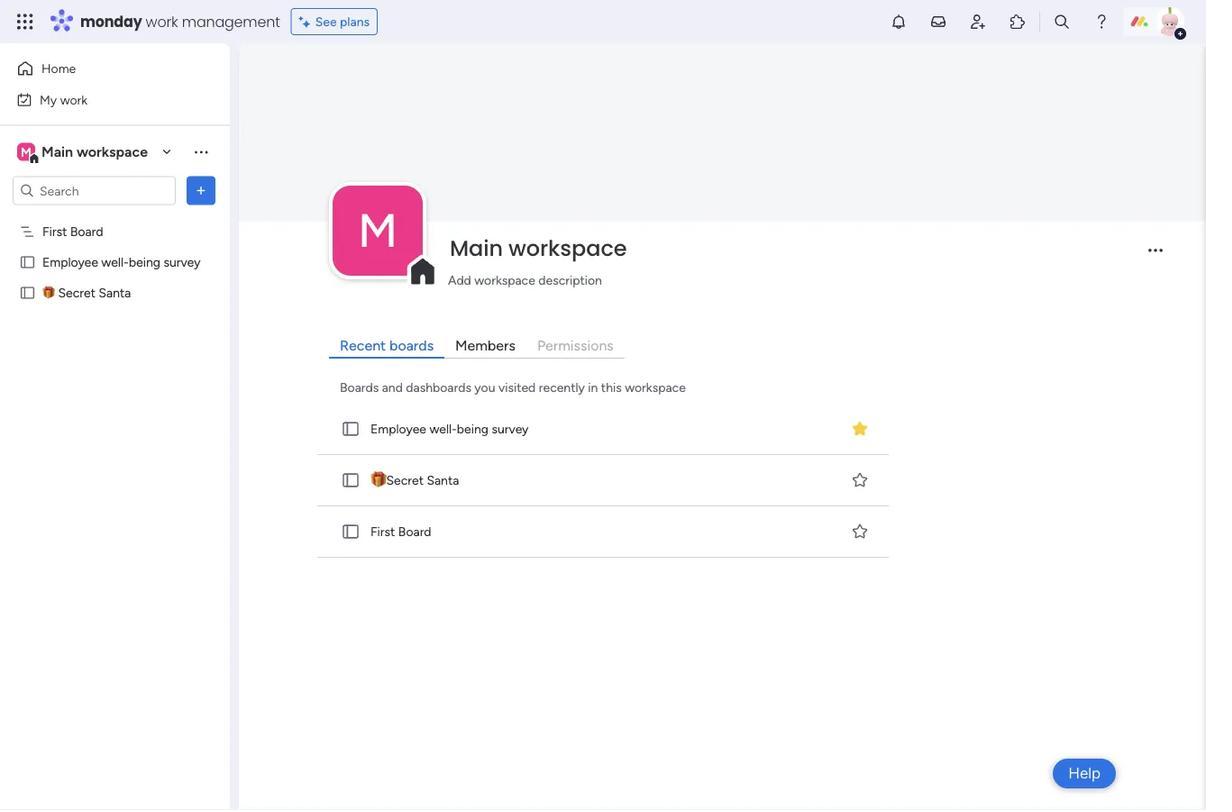 Task type: locate. For each thing, give the bounding box(es) containing it.
main workspace up add workspace description
[[450, 233, 627, 264]]

well- down dashboards
[[430, 421, 457, 437]]

1 horizontal spatial first board
[[371, 524, 432, 540]]

m button
[[333, 186, 423, 276]]

0 vertical spatial main workspace
[[41, 143, 148, 161]]

Search in workspace field
[[38, 180, 151, 201]]

1 vertical spatial workspace image
[[333, 186, 423, 276]]

1 vertical spatial secret
[[386, 473, 424, 488]]

main workspace inside workspace selection element
[[41, 143, 148, 161]]

1 vertical spatial main workspace
[[450, 233, 627, 264]]

survey down options image
[[164, 255, 201, 270]]

select product image
[[16, 13, 34, 31]]

m
[[21, 144, 32, 160], [358, 202, 398, 259]]

work for monday
[[146, 11, 178, 32]]

1 add to favorites image from the top
[[851, 471, 869, 489]]

0 horizontal spatial secret
[[58, 285, 96, 301]]

public board image for 🎁 secret santa
[[19, 285, 36, 302]]

2 vertical spatial public board image
[[341, 471, 361, 490]]

public board image inside 'list box'
[[19, 254, 36, 271]]

workspace
[[77, 143, 148, 161], [509, 233, 627, 264], [475, 272, 536, 287], [625, 379, 686, 395]]

plans
[[340, 14, 370, 29]]

work
[[146, 11, 178, 32], [60, 92, 88, 107]]

well- down the search in workspace 'field'
[[101, 255, 129, 270]]

work right my
[[60, 92, 88, 107]]

0 vertical spatial public board image
[[19, 285, 36, 302]]

0 horizontal spatial santa
[[99, 285, 131, 301]]

0 vertical spatial employee
[[42, 255, 98, 270]]

1 horizontal spatial well-
[[430, 421, 457, 437]]

1 vertical spatial employee
[[371, 421, 427, 437]]

public board image inside first board link
[[341, 522, 361, 542]]

apps image
[[1009, 13, 1027, 31]]

1 vertical spatial first board
[[371, 524, 432, 540]]

0 horizontal spatial survey
[[164, 255, 201, 270]]

🎁 secret santa
[[42, 285, 131, 301], [371, 473, 459, 488]]

0 vertical spatial santa
[[99, 285, 131, 301]]

add to favorites image inside first board link
[[851, 522, 869, 540]]

0 vertical spatial employee well-being survey
[[42, 255, 201, 270]]

santa
[[99, 285, 131, 301], [427, 473, 459, 488]]

main workspace up the search in workspace 'field'
[[41, 143, 148, 161]]

0 vertical spatial first
[[42, 224, 67, 239]]

1 vertical spatial add to favorites image
[[851, 522, 869, 540]]

🎁
[[42, 285, 55, 301], [371, 473, 383, 488]]

0 horizontal spatial employee
[[42, 255, 98, 270]]

permissions
[[537, 337, 614, 354]]

0 horizontal spatial work
[[60, 92, 88, 107]]

1 vertical spatial employee well-being survey
[[371, 421, 529, 437]]

0 horizontal spatial 🎁
[[42, 285, 55, 301]]

1 vertical spatial being
[[457, 421, 489, 437]]

0 horizontal spatial main
[[41, 143, 73, 161]]

0 vertical spatial first board
[[42, 224, 103, 239]]

employee well-being survey
[[42, 255, 201, 270], [371, 421, 529, 437]]

employee well-being survey down the search in workspace 'field'
[[42, 255, 201, 270]]

1 horizontal spatial first
[[371, 524, 395, 540]]

workspace right add
[[475, 272, 536, 287]]

1 horizontal spatial employee well-being survey
[[371, 421, 529, 437]]

my work
[[40, 92, 88, 107]]

public board image inside 🎁 secret santa 'link'
[[341, 471, 361, 490]]

0 vertical spatial workspace image
[[17, 142, 35, 162]]

0 vertical spatial survey
[[164, 255, 201, 270]]

main down "my work"
[[41, 143, 73, 161]]

1 horizontal spatial secret
[[386, 473, 424, 488]]

well-
[[101, 255, 129, 270], [430, 421, 457, 437]]

monday
[[80, 11, 142, 32]]

0 vertical spatial being
[[129, 255, 161, 270]]

public board image
[[19, 285, 36, 302], [341, 522, 361, 542]]

0 horizontal spatial m
[[21, 144, 32, 160]]

0 horizontal spatial main workspace
[[41, 143, 148, 161]]

1 vertical spatial santa
[[427, 473, 459, 488]]

add to favorites image inside 🎁 secret santa 'link'
[[851, 471, 869, 489]]

being inside quick search results "list box"
[[457, 421, 489, 437]]

well- inside 'employee well-being survey' link
[[430, 421, 457, 437]]

1 vertical spatial well-
[[430, 421, 457, 437]]

1 horizontal spatial being
[[457, 421, 489, 437]]

2 add to favorites image from the top
[[851, 522, 869, 540]]

workspace up the search in workspace 'field'
[[77, 143, 148, 161]]

0 horizontal spatial board
[[70, 224, 103, 239]]

1 horizontal spatial 🎁
[[371, 473, 383, 488]]

main
[[41, 143, 73, 161], [450, 233, 503, 264]]

public board image for 'employee well-being survey' link
[[341, 419, 361, 439]]

santa inside 'list box'
[[99, 285, 131, 301]]

my work button
[[11, 85, 194, 114]]

0 vertical spatial well-
[[101, 255, 129, 270]]

1 vertical spatial m
[[358, 202, 398, 259]]

add to favorites image for first board
[[851, 522, 869, 540]]

0 vertical spatial board
[[70, 224, 103, 239]]

help button
[[1053, 759, 1116, 789]]

work right the monday in the left top of the page
[[146, 11, 178, 32]]

0 horizontal spatial being
[[129, 255, 161, 270]]

main inside workspace selection element
[[41, 143, 73, 161]]

help image
[[1093, 13, 1111, 31]]

first
[[42, 224, 67, 239], [371, 524, 395, 540]]

option
[[0, 216, 230, 219]]

add to favorites image
[[851, 471, 869, 489], [851, 522, 869, 540]]

work for my
[[60, 92, 88, 107]]

1 vertical spatial 🎁 secret santa
[[371, 473, 459, 488]]

0 vertical spatial work
[[146, 11, 178, 32]]

being inside 'list box'
[[129, 255, 161, 270]]

invite members image
[[969, 13, 987, 31]]

list box
[[0, 213, 230, 552]]

1 vertical spatial public board image
[[341, 522, 361, 542]]

m for workspace image to the right
[[358, 202, 398, 259]]

first board inside quick search results "list box"
[[371, 524, 432, 540]]

1 horizontal spatial survey
[[492, 421, 529, 437]]

1 vertical spatial board
[[398, 524, 432, 540]]

first board
[[42, 224, 103, 239], [371, 524, 432, 540]]

this
[[601, 379, 622, 395]]

workspace image
[[17, 142, 35, 162], [333, 186, 423, 276]]

1 horizontal spatial santa
[[427, 473, 459, 488]]

workspace up "description" on the left top
[[509, 233, 627, 264]]

1 horizontal spatial work
[[146, 11, 178, 32]]

1 vertical spatial survey
[[492, 421, 529, 437]]

1 horizontal spatial employee
[[371, 421, 427, 437]]

being down you
[[457, 421, 489, 437]]

1 horizontal spatial board
[[398, 524, 432, 540]]

employee well-being survey down dashboards
[[371, 421, 529, 437]]

0 horizontal spatial first board
[[42, 224, 103, 239]]

1 vertical spatial main
[[450, 233, 503, 264]]

employee down and
[[371, 421, 427, 437]]

0 vertical spatial main
[[41, 143, 73, 161]]

1 vertical spatial first
[[371, 524, 395, 540]]

board inside quick search results "list box"
[[398, 524, 432, 540]]

1 vertical spatial public board image
[[341, 419, 361, 439]]

work inside "button"
[[60, 92, 88, 107]]

0 vertical spatial secret
[[58, 285, 96, 301]]

being down the search in workspace 'field'
[[129, 255, 161, 270]]

being for public board icon for 'employee well-being survey' link
[[457, 421, 489, 437]]

main up add
[[450, 233, 503, 264]]

🎁 secret santa inside 'link'
[[371, 473, 459, 488]]

being
[[129, 255, 161, 270], [457, 421, 489, 437]]

1 horizontal spatial main workspace
[[450, 233, 627, 264]]

1 horizontal spatial public board image
[[341, 522, 361, 542]]

0 vertical spatial m
[[21, 144, 32, 160]]

survey down boards and dashboards you visited recently in this workspace
[[492, 421, 529, 437]]

1 horizontal spatial m
[[358, 202, 398, 259]]

0 horizontal spatial employee well-being survey
[[42, 255, 201, 270]]

being for public board icon inside 'list box'
[[129, 255, 161, 270]]

survey
[[164, 255, 201, 270], [492, 421, 529, 437]]

board
[[70, 224, 103, 239], [398, 524, 432, 540]]

survey inside 'employee well-being survey' link
[[492, 421, 529, 437]]

1 horizontal spatial 🎁 secret santa
[[371, 473, 459, 488]]

employee well-being survey inside quick search results "list box"
[[371, 421, 529, 437]]

0 vertical spatial add to favorites image
[[851, 471, 869, 489]]

public board image inside 'list box'
[[19, 285, 36, 302]]

public board image for 🎁 secret santa 'link'
[[341, 471, 361, 490]]

boards
[[340, 379, 379, 395]]

1 vertical spatial 🎁
[[371, 473, 383, 488]]

1 vertical spatial work
[[60, 92, 88, 107]]

0 vertical spatial public board image
[[19, 254, 36, 271]]

secret
[[58, 285, 96, 301], [386, 473, 424, 488]]

public board image
[[19, 254, 36, 271], [341, 419, 361, 439], [341, 471, 361, 490]]

visited
[[499, 379, 536, 395]]

recently
[[539, 379, 585, 395]]

dashboards
[[406, 379, 472, 395]]

home
[[41, 61, 76, 76]]

m inside workspace selection element
[[21, 144, 32, 160]]

employee down the search in workspace 'field'
[[42, 255, 98, 270]]

0 horizontal spatial 🎁 secret santa
[[42, 285, 131, 301]]

0 horizontal spatial workspace image
[[17, 142, 35, 162]]

boards and dashboards you visited recently in this workspace
[[340, 379, 686, 395]]

monday work management
[[80, 11, 280, 32]]

employee
[[42, 255, 98, 270], [371, 421, 427, 437]]

main workspace
[[41, 143, 148, 161], [450, 233, 627, 264]]

m inside m popup button
[[358, 202, 398, 259]]

0 horizontal spatial public board image
[[19, 285, 36, 302]]



Task type: vqa. For each thing, say whether or not it's contained in the screenshot.
the being to the left
yes



Task type: describe. For each thing, give the bounding box(es) containing it.
employee well-being survey link
[[314, 404, 893, 455]]

v2 ellipsis image
[[1149, 249, 1163, 264]]

m for topmost workspace image
[[21, 144, 32, 160]]

0 vertical spatial 🎁
[[42, 285, 55, 301]]

employee well-being survey inside 'list box'
[[42, 255, 201, 270]]

members
[[455, 337, 516, 354]]

🎁 secret santa link
[[314, 455, 893, 507]]

workspace right "this"
[[625, 379, 686, 395]]

1 horizontal spatial workspace image
[[333, 186, 423, 276]]

0 horizontal spatial first
[[42, 224, 67, 239]]

help
[[1069, 765, 1101, 783]]

options image
[[192, 182, 210, 200]]

recent
[[340, 337, 386, 354]]

quick search results list box
[[314, 404, 894, 558]]

santa inside 'link'
[[427, 473, 459, 488]]

public board image for first board
[[341, 522, 361, 542]]

inbox image
[[930, 13, 948, 31]]

management
[[182, 11, 280, 32]]

workspace selection element
[[17, 141, 151, 165]]

employee inside quick search results "list box"
[[371, 421, 427, 437]]

list box containing first board
[[0, 213, 230, 552]]

home button
[[11, 54, 194, 83]]

notifications image
[[890, 13, 908, 31]]

recent boards
[[340, 337, 434, 354]]

add
[[448, 272, 471, 287]]

ruby anderson image
[[1156, 7, 1185, 36]]

secret inside 'link'
[[386, 473, 424, 488]]

see plans
[[315, 14, 370, 29]]

Main workspace field
[[445, 233, 1134, 264]]

secret inside 'list box'
[[58, 285, 96, 301]]

board inside 'list box'
[[70, 224, 103, 239]]

employee inside 'list box'
[[42, 255, 98, 270]]

workspace options image
[[192, 143, 210, 161]]

see
[[315, 14, 337, 29]]

you
[[475, 379, 496, 395]]

first inside quick search results "list box"
[[371, 524, 395, 540]]

boards
[[390, 337, 434, 354]]

description
[[539, 272, 602, 287]]

my
[[40, 92, 57, 107]]

add workspace description
[[448, 272, 602, 287]]

first board inside 'list box'
[[42, 224, 103, 239]]

and
[[382, 379, 403, 395]]

first board link
[[314, 507, 893, 558]]

search everything image
[[1053, 13, 1071, 31]]

add to favorites image for 🎁 secret santa
[[851, 471, 869, 489]]

0 horizontal spatial well-
[[101, 255, 129, 270]]

in
[[588, 379, 598, 395]]

see plans button
[[291, 8, 378, 35]]

1 horizontal spatial main
[[450, 233, 503, 264]]

🎁 inside 'link'
[[371, 473, 383, 488]]

remove from favorites image
[[851, 420, 869, 438]]

0 vertical spatial 🎁 secret santa
[[42, 285, 131, 301]]



